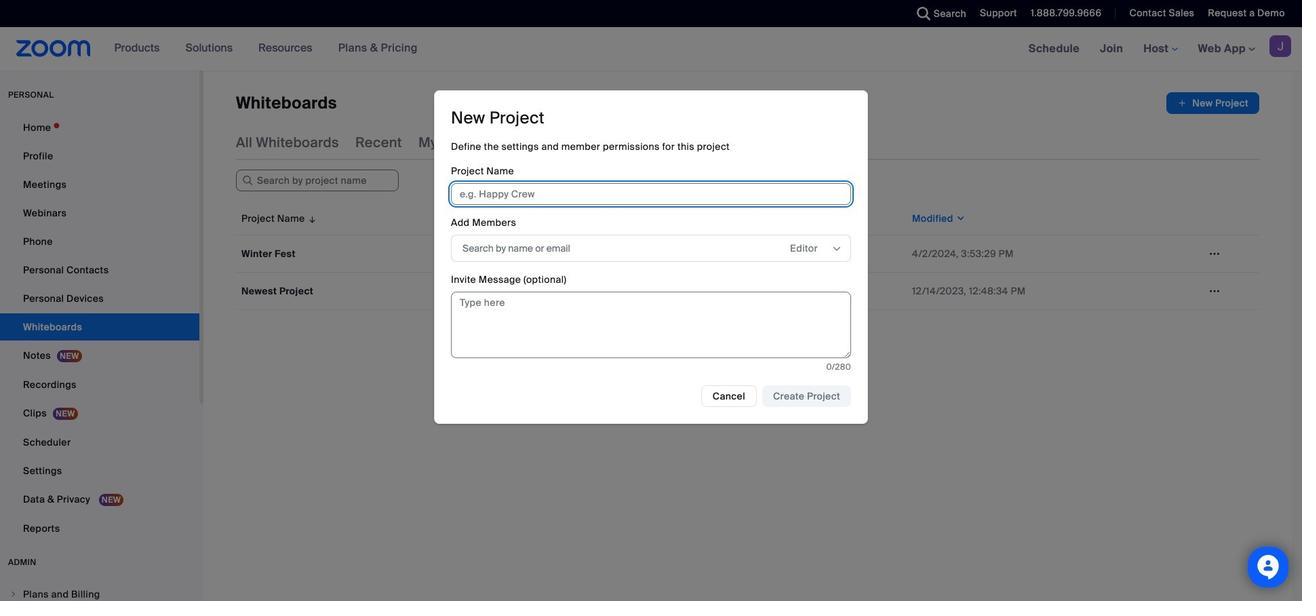 Task type: locate. For each thing, give the bounding box(es) containing it.
edit project image
[[1205, 285, 1226, 297]]

dialog
[[434, 90, 869, 424]]

banner
[[0, 27, 1303, 71]]

product information navigation
[[104, 27, 428, 71]]

Search text field
[[236, 170, 399, 191]]

application
[[236, 202, 1270, 320]]

tabs of all whiteboard page tab list
[[236, 125, 829, 160]]

heading
[[451, 107, 545, 128]]



Task type: vqa. For each thing, say whether or not it's contained in the screenshot.
Zoom Logo at the top of page
no



Task type: describe. For each thing, give the bounding box(es) containing it.
e.g. Happy Crew text field
[[451, 183, 852, 205]]

add image
[[1178, 96, 1188, 110]]

edit project image
[[1205, 248, 1226, 260]]

Search by name or email,Search by name or email text field
[[463, 238, 762, 258]]

show options image
[[832, 244, 843, 254]]

Invite Message (optional) text field
[[451, 292, 852, 358]]

arrow down image
[[305, 210, 318, 227]]

meetings navigation
[[1019, 27, 1303, 71]]

personal menu menu
[[0, 114, 200, 544]]



